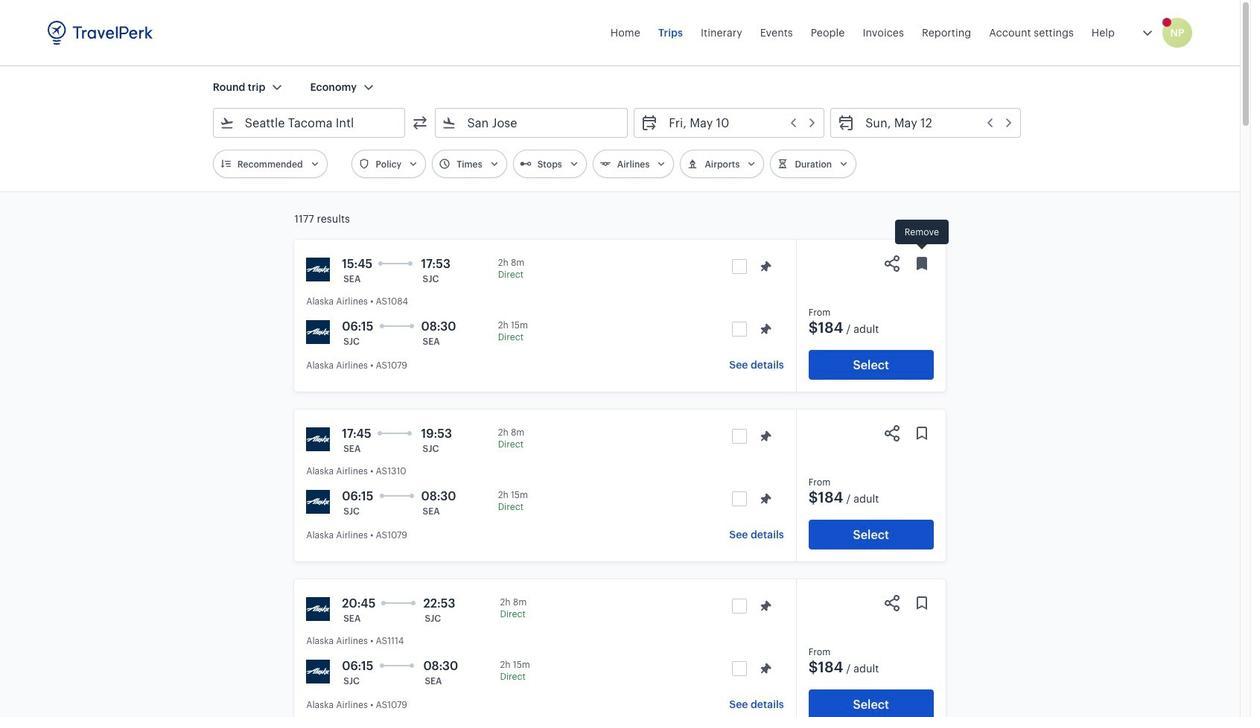 Task type: locate. For each thing, give the bounding box(es) containing it.
0 vertical spatial alaska airlines image
[[306, 320, 330, 344]]

1 vertical spatial alaska airlines image
[[306, 427, 330, 451]]

From search field
[[234, 111, 385, 135]]

alaska airlines image
[[306, 258, 330, 281], [306, 490, 330, 514], [306, 597, 330, 621], [306, 660, 330, 684]]

1 alaska airlines image from the top
[[306, 258, 330, 281]]

tooltip
[[895, 220, 949, 252]]

Return field
[[855, 111, 1014, 135]]

alaska airlines image
[[306, 320, 330, 344], [306, 427, 330, 451]]

Depart field
[[658, 111, 818, 135]]

2 alaska airlines image from the top
[[306, 427, 330, 451]]



Task type: vqa. For each thing, say whether or not it's contained in the screenshot.
the Add first traveler search box
no



Task type: describe. For each thing, give the bounding box(es) containing it.
2 alaska airlines image from the top
[[306, 490, 330, 514]]

4 alaska airlines image from the top
[[306, 660, 330, 684]]

1 alaska airlines image from the top
[[306, 320, 330, 344]]

To search field
[[457, 111, 608, 135]]

3 alaska airlines image from the top
[[306, 597, 330, 621]]



